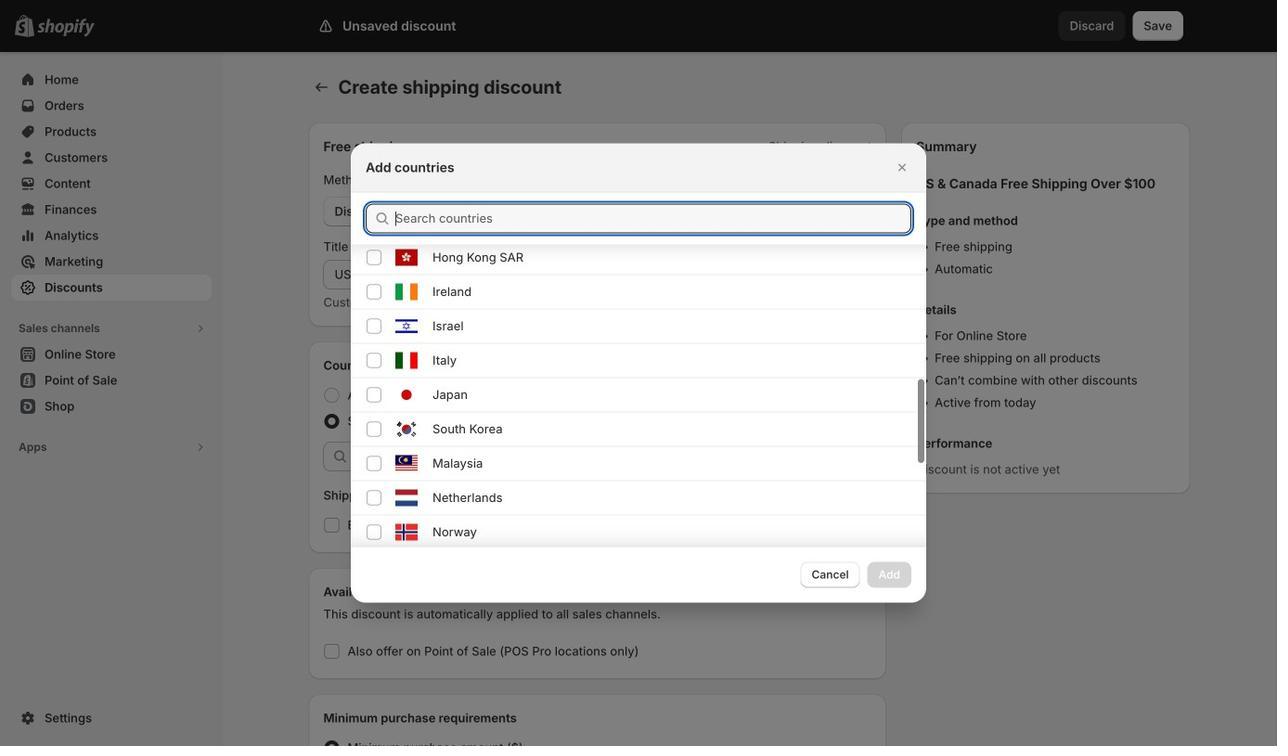 Task type: locate. For each thing, give the bounding box(es) containing it.
dialog
[[0, 143, 1278, 603]]

Search countries text field
[[396, 204, 912, 234]]

shopify image
[[37, 18, 95, 37]]



Task type: vqa. For each thing, say whether or not it's contained in the screenshot.
Shirts & Tops "text box"
no



